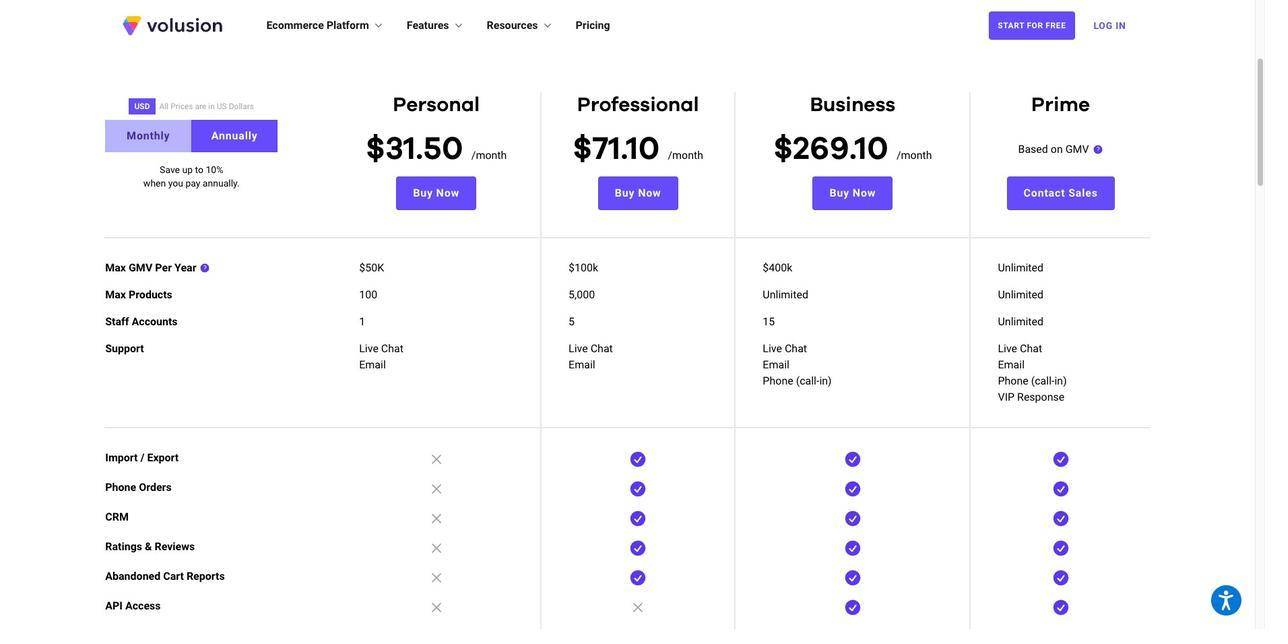 Task type: describe. For each thing, give the bounding box(es) containing it.
in
[[1116, 20, 1126, 31]]

$ for 71.10
[[573, 133, 592, 166]]

staff accounts
[[105, 315, 178, 328]]

import
[[105, 451, 138, 464]]

for
[[1027, 21, 1043, 30]]

buy for 31.50
[[413, 187, 433, 199]]

1 live from the left
[[359, 342, 379, 355]]

resources button
[[487, 18, 554, 34]]

orders
[[139, 481, 172, 494]]

in
[[208, 102, 215, 111]]

$ for 269.10
[[774, 133, 793, 166]]

now for 31.50
[[436, 187, 460, 199]]

5
[[569, 315, 575, 328]]

2 live chat email from the left
[[569, 342, 613, 371]]

start for free
[[998, 21, 1066, 30]]

15
[[763, 315, 775, 328]]

$ for 31.50
[[366, 133, 385, 166]]

save
[[160, 164, 180, 175]]

support
[[105, 342, 144, 355]]

free
[[1046, 21, 1066, 30]]

live inside live chat email phone (call-in)
[[763, 342, 782, 355]]

per
[[155, 261, 172, 274]]

are
[[195, 102, 206, 111]]

269.10
[[793, 133, 889, 166]]

business
[[810, 95, 896, 115]]

reviews
[[155, 540, 195, 553]]

chat inside live chat email phone (call-in)
[[785, 342, 807, 355]]

api access
[[105, 600, 161, 612]]

us
[[217, 102, 227, 111]]

api
[[105, 600, 123, 612]]

import / export
[[105, 451, 179, 464]]

start for free link
[[989, 11, 1075, 40]]

buy now for $ 31.50
[[413, 187, 460, 199]]

up
[[182, 164, 193, 175]]

open accessibe: accessibility options, statement and help image
[[1219, 591, 1234, 610]]

&
[[145, 540, 152, 553]]

dollars
[[229, 102, 254, 111]]

live chat email phone (call-in)
[[763, 342, 832, 387]]

100
[[359, 288, 377, 301]]

access
[[125, 600, 161, 612]]

0 horizontal spatial gmv
[[129, 261, 152, 274]]

phone for live chat email phone (call-in) vip response
[[998, 375, 1029, 387]]

max for max gmv per year
[[105, 261, 126, 274]]

2 live from the left
[[569, 342, 588, 355]]

0 vertical spatial gmv
[[1066, 143, 1089, 156]]

response
[[1017, 391, 1065, 404]]

features
[[407, 19, 449, 32]]

products
[[129, 288, 172, 301]]

ecommerce platform button
[[266, 18, 385, 34]]

10%
[[206, 164, 223, 175]]

$ 71.10
[[573, 133, 660, 166]]

annually
[[211, 129, 258, 142]]

/month for 269.10
[[897, 149, 932, 162]]

prime
[[1031, 95, 1090, 115]]

abandoned cart reports
[[105, 570, 225, 583]]

(call- for live chat email phone (call-in) vip response
[[1031, 375, 1055, 387]]

pricing link
[[576, 18, 610, 34]]

buy now for $ 269.10
[[830, 187, 876, 199]]

ecommerce platform
[[266, 19, 369, 32]]

31.50
[[385, 133, 463, 166]]

/month for 71.10
[[668, 149, 703, 162]]

contact sales link
[[1007, 177, 1115, 210]]

sales
[[1069, 187, 1098, 199]]

1 live chat email from the left
[[359, 342, 404, 371]]

max for max products
[[105, 288, 126, 301]]



Task type: vqa. For each thing, say whether or not it's contained in the screenshot.


Task type: locate. For each thing, give the bounding box(es) containing it.
3 /month from the left
[[897, 149, 932, 162]]

in)
[[819, 375, 832, 387], [1055, 375, 1067, 387]]

buy now down 31.50
[[413, 187, 460, 199]]

live chat email down 1 at left
[[359, 342, 404, 371]]

0 horizontal spatial buy
[[413, 187, 433, 199]]

now for 71.10
[[638, 187, 661, 199]]

buy now down 71.10
[[615, 187, 661, 199]]

buy now link
[[396, 177, 476, 210], [598, 177, 678, 210], [813, 177, 893, 210]]

2 horizontal spatial buy now link
[[813, 177, 893, 210]]

buy down 71.10
[[615, 187, 635, 199]]

/month
[[471, 149, 507, 162], [668, 149, 703, 162], [897, 149, 932, 162]]

(call- for live chat email phone (call-in)
[[796, 375, 819, 387]]

unlimited for $400k
[[998, 261, 1044, 274]]

live down 15
[[763, 342, 782, 355]]

in) for live chat email phone (call-in) vip response
[[1055, 375, 1067, 387]]

monthly
[[127, 129, 170, 142]]

2 email from the left
[[569, 358, 595, 371]]

2 horizontal spatial $
[[774, 133, 793, 166]]

1 max from the top
[[105, 261, 126, 274]]

3 email from the left
[[763, 358, 790, 371]]

0 horizontal spatial $
[[366, 133, 385, 166]]

(call- inside live chat email phone (call-in)
[[796, 375, 819, 387]]

0 horizontal spatial buy now
[[413, 187, 460, 199]]

3 buy now link from the left
[[813, 177, 893, 210]]

all prices are in us dollars
[[159, 102, 254, 111]]

4 email from the left
[[998, 358, 1025, 371]]

1 horizontal spatial $
[[573, 133, 592, 166]]

2 $ from the left
[[573, 133, 592, 166]]

1 horizontal spatial buy
[[615, 187, 635, 199]]

live down 1 at left
[[359, 342, 379, 355]]

/month for 31.50
[[471, 149, 507, 162]]

2 buy now from the left
[[615, 187, 661, 199]]

$
[[366, 133, 385, 166], [573, 133, 592, 166], [774, 133, 793, 166]]

features button
[[407, 18, 465, 34]]

live down the 5
[[569, 342, 588, 355]]

staff
[[105, 315, 129, 328]]

1 horizontal spatial phone
[[763, 375, 793, 387]]

based
[[1018, 143, 1048, 156]]

2 (call- from the left
[[1031, 375, 1055, 387]]

buy now link for 71.10
[[598, 177, 678, 210]]

when
[[143, 178, 166, 189]]

personal
[[393, 95, 480, 115]]

contact
[[1024, 187, 1065, 199]]

unlimited for unlimited
[[998, 288, 1044, 301]]

prices
[[171, 102, 193, 111]]

usd
[[134, 102, 150, 111]]

in) inside live chat email phone (call-in) vip response
[[1055, 375, 1067, 387]]

$50k
[[359, 261, 384, 274]]

email down the 5
[[569, 358, 595, 371]]

all
[[159, 102, 169, 111]]

0 horizontal spatial buy now link
[[396, 177, 476, 210]]

buy now link down 71.10
[[598, 177, 678, 210]]

(call-
[[796, 375, 819, 387], [1031, 375, 1055, 387]]

phone orders
[[105, 481, 172, 494]]

annually button
[[191, 120, 278, 152]]

1 vertical spatial max
[[105, 288, 126, 301]]

2 buy from the left
[[615, 187, 635, 199]]

on
[[1051, 143, 1063, 156]]

crm
[[105, 511, 129, 523]]

start
[[998, 21, 1025, 30]]

cart
[[163, 570, 184, 583]]

in) inside live chat email phone (call-in)
[[819, 375, 832, 387]]

1 horizontal spatial live chat email
[[569, 342, 613, 371]]

0 horizontal spatial in)
[[819, 375, 832, 387]]

ecommerce
[[266, 19, 324, 32]]

gmv
[[1066, 143, 1089, 156], [129, 261, 152, 274]]

3 chat from the left
[[785, 342, 807, 355]]

0 horizontal spatial live chat email
[[359, 342, 404, 371]]

buy down 269.10
[[830, 187, 850, 199]]

2 max from the top
[[105, 288, 126, 301]]

accounts
[[132, 315, 178, 328]]

2 chat from the left
[[591, 342, 613, 355]]

email up "vip"
[[998, 358, 1025, 371]]

year
[[174, 261, 196, 274]]

vip
[[998, 391, 1015, 404]]

log in link
[[1086, 11, 1134, 40]]

(call- inside live chat email phone (call-in) vip response
[[1031, 375, 1055, 387]]

resources
[[487, 19, 538, 32]]

/
[[140, 451, 144, 464]]

pricing
[[576, 19, 610, 32]]

buy now link for 31.50
[[396, 177, 476, 210]]

pay
[[186, 178, 200, 189]]

phone up "vip"
[[998, 375, 1029, 387]]

0 horizontal spatial now
[[436, 187, 460, 199]]

buy now link for 269.10
[[813, 177, 893, 210]]

max gmv per year
[[105, 261, 196, 274]]

buy now link down 31.50
[[396, 177, 476, 210]]

now down 71.10
[[638, 187, 661, 199]]

2 buy now link from the left
[[598, 177, 678, 210]]

1 (call- from the left
[[796, 375, 819, 387]]

max up max products
[[105, 261, 126, 274]]

phone down 15
[[763, 375, 793, 387]]

1 buy now link from the left
[[396, 177, 476, 210]]

gmv right on
[[1066, 143, 1089, 156]]

based on gmv
[[1018, 143, 1089, 156]]

unlimited for 15
[[998, 315, 1044, 328]]

buy now for $ 71.10
[[615, 187, 661, 199]]

log in
[[1094, 20, 1126, 31]]

5,000
[[569, 288, 595, 301]]

3 live from the left
[[763, 342, 782, 355]]

in) for live chat email phone (call-in)
[[819, 375, 832, 387]]

1 vertical spatial gmv
[[129, 261, 152, 274]]

contact sales
[[1024, 187, 1098, 199]]

3 buy from the left
[[830, 187, 850, 199]]

3 now from the left
[[853, 187, 876, 199]]

1
[[359, 315, 365, 328]]

email inside live chat email phone (call-in)
[[763, 358, 790, 371]]

2 horizontal spatial buy
[[830, 187, 850, 199]]

abandoned
[[105, 570, 161, 583]]

phone down the "import"
[[105, 481, 136, 494]]

buy
[[413, 187, 433, 199], [615, 187, 635, 199], [830, 187, 850, 199]]

2 horizontal spatial /month
[[897, 149, 932, 162]]

4 live from the left
[[998, 342, 1017, 355]]

now down 269.10
[[853, 187, 876, 199]]

1 buy now from the left
[[413, 187, 460, 199]]

buy for 269.10
[[830, 187, 850, 199]]

annually.
[[203, 178, 240, 189]]

log
[[1094, 20, 1113, 31]]

0 horizontal spatial phone
[[105, 481, 136, 494]]

to
[[195, 164, 203, 175]]

phone inside live chat email phone (call-in)
[[763, 375, 793, 387]]

1 in) from the left
[[819, 375, 832, 387]]

1 horizontal spatial /month
[[668, 149, 703, 162]]

email inside live chat email phone (call-in) vip response
[[998, 358, 1025, 371]]

email down 15
[[763, 358, 790, 371]]

71.10
[[592, 133, 660, 166]]

4 chat from the left
[[1020, 342, 1042, 355]]

2 horizontal spatial now
[[853, 187, 876, 199]]

export
[[147, 451, 179, 464]]

0 vertical spatial max
[[105, 261, 126, 274]]

2 horizontal spatial phone
[[998, 375, 1029, 387]]

buy now
[[413, 187, 460, 199], [615, 187, 661, 199], [830, 187, 876, 199]]

you
[[168, 178, 183, 189]]

ratings & reviews
[[105, 540, 195, 553]]

2 /month from the left
[[668, 149, 703, 162]]

1 buy from the left
[[413, 187, 433, 199]]

now down 31.50
[[436, 187, 460, 199]]

max products
[[105, 288, 172, 301]]

1 horizontal spatial gmv
[[1066, 143, 1089, 156]]

1 /month from the left
[[471, 149, 507, 162]]

reports
[[187, 570, 225, 583]]

email down 1 at left
[[359, 358, 386, 371]]

platform
[[327, 19, 369, 32]]

$ 31.50
[[366, 133, 463, 166]]

now
[[436, 187, 460, 199], [638, 187, 661, 199], [853, 187, 876, 199]]

1 horizontal spatial in)
[[1055, 375, 1067, 387]]

live chat email down the 5
[[569, 342, 613, 371]]

phone for live chat email phone (call-in)
[[763, 375, 793, 387]]

live
[[359, 342, 379, 355], [569, 342, 588, 355], [763, 342, 782, 355], [998, 342, 1017, 355]]

$400k
[[763, 261, 793, 274]]

2 now from the left
[[638, 187, 661, 199]]

gmv left per
[[129, 261, 152, 274]]

ratings
[[105, 540, 142, 553]]

1 horizontal spatial now
[[638, 187, 661, 199]]

2 horizontal spatial buy now
[[830, 187, 876, 199]]

1 horizontal spatial (call-
[[1031, 375, 1055, 387]]

max up staff
[[105, 288, 126, 301]]

email
[[359, 358, 386, 371], [569, 358, 595, 371], [763, 358, 790, 371], [998, 358, 1025, 371]]

chat inside live chat email phone (call-in) vip response
[[1020, 342, 1042, 355]]

now for 269.10
[[853, 187, 876, 199]]

phone inside live chat email phone (call-in) vip response
[[998, 375, 1029, 387]]

2 in) from the left
[[1055, 375, 1067, 387]]

1 email from the left
[[359, 358, 386, 371]]

chat
[[381, 342, 404, 355], [591, 342, 613, 355], [785, 342, 807, 355], [1020, 342, 1042, 355]]

max
[[105, 261, 126, 274], [105, 288, 126, 301]]

live chat email phone (call-in) vip response
[[998, 342, 1067, 404]]

monthly button
[[105, 120, 191, 152]]

buy now down 269.10
[[830, 187, 876, 199]]

save up to 10% when you pay annually.
[[143, 164, 240, 189]]

professional
[[577, 95, 699, 115]]

1 horizontal spatial buy now link
[[598, 177, 678, 210]]

buy down 31.50
[[413, 187, 433, 199]]

$100k
[[569, 261, 598, 274]]

live up "vip"
[[998, 342, 1017, 355]]

live inside live chat email phone (call-in) vip response
[[998, 342, 1017, 355]]

buy for 71.10
[[615, 187, 635, 199]]

$ 269.10
[[774, 133, 889, 166]]

1 now from the left
[[436, 187, 460, 199]]

0 horizontal spatial /month
[[471, 149, 507, 162]]

0 horizontal spatial (call-
[[796, 375, 819, 387]]

buy now link down 269.10
[[813, 177, 893, 210]]

1 chat from the left
[[381, 342, 404, 355]]

phone
[[763, 375, 793, 387], [998, 375, 1029, 387], [105, 481, 136, 494]]

live chat email
[[359, 342, 404, 371], [569, 342, 613, 371]]

3 $ from the left
[[774, 133, 793, 166]]

1 $ from the left
[[366, 133, 385, 166]]

3 buy now from the left
[[830, 187, 876, 199]]

1 horizontal spatial buy now
[[615, 187, 661, 199]]



